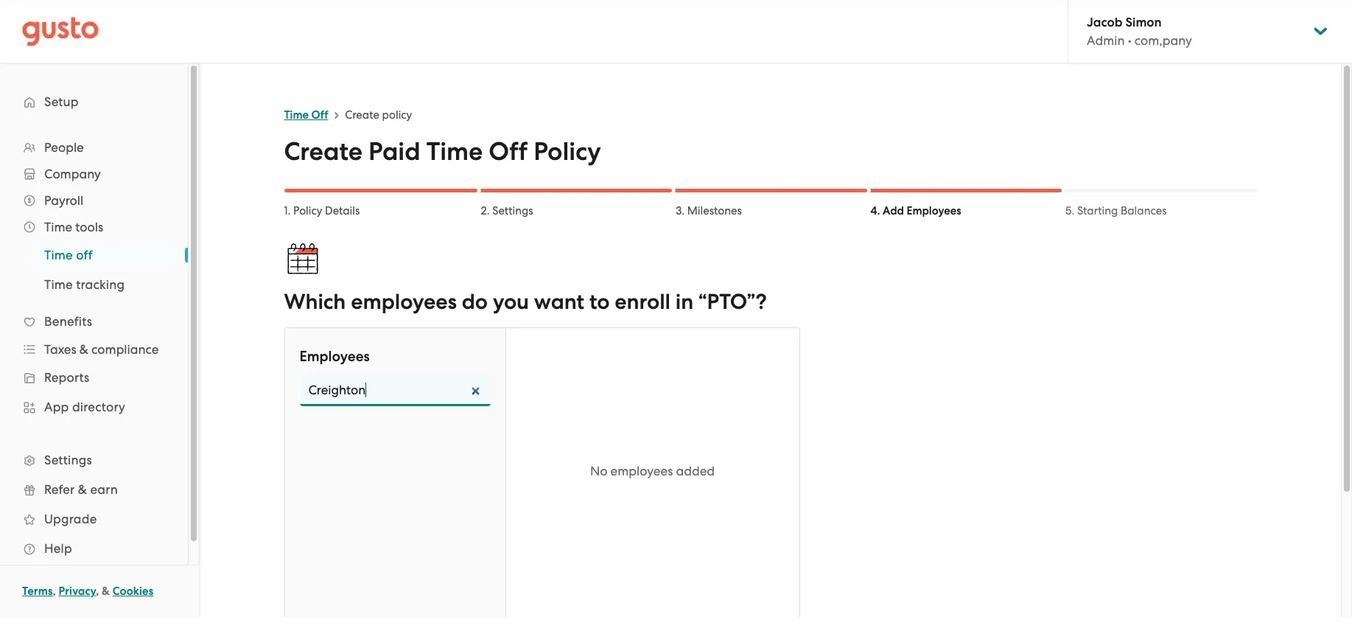 Task type: vqa. For each thing, say whether or not it's contained in the screenshot.
Paid
yes



Task type: describe. For each thing, give the bounding box(es) containing it.
jacob
[[1087, 15, 1123, 30]]

taxes & compliance button
[[15, 336, 173, 363]]

which employees do you want to enroll in " pto "?
[[284, 289, 767, 315]]

time off
[[284, 108, 329, 122]]

in
[[676, 289, 694, 315]]

refer & earn link
[[15, 476, 173, 503]]

terms , privacy , & cookies
[[22, 585, 154, 598]]

time tracking
[[44, 277, 125, 292]]

cookies button
[[113, 582, 154, 600]]

admin
[[1087, 33, 1125, 48]]

payroll button
[[15, 187, 173, 214]]

refer & earn
[[44, 482, 118, 497]]

create paid time off policy
[[284, 136, 601, 167]]

time for time off
[[284, 108, 309, 122]]

simon
[[1126, 15, 1162, 30]]

no
[[590, 464, 608, 478]]

compliance
[[91, 342, 159, 357]]

setup link
[[15, 88, 173, 115]]

payroll
[[44, 193, 83, 208]]

enroll
[[615, 289, 671, 315]]

& for compliance
[[79, 342, 88, 357]]

company button
[[15, 161, 173, 187]]

jacob simon admin • com,pany
[[1087, 15, 1193, 48]]

2 , from the left
[[96, 585, 99, 598]]

"?
[[747, 289, 767, 315]]

list containing time off
[[0, 240, 188, 299]]

1 horizontal spatial employees
[[907, 204, 962, 217]]

added
[[676, 464, 715, 478]]

want
[[534, 289, 585, 315]]

you
[[493, 289, 529, 315]]

create for create policy
[[345, 108, 380, 122]]

benefits link
[[15, 308, 173, 335]]

help link
[[15, 535, 173, 562]]

add employees
[[883, 204, 962, 217]]

terms link
[[22, 585, 53, 598]]

reports link
[[15, 364, 173, 391]]

cookies
[[113, 585, 154, 598]]

time for time tracking
[[44, 277, 73, 292]]

no employees added
[[590, 464, 715, 478]]

time off link
[[27, 242, 173, 268]]

settings inside list
[[44, 453, 92, 467]]

to
[[590, 289, 610, 315]]

which
[[284, 289, 346, 315]]

people
[[44, 140, 84, 155]]

setup
[[44, 94, 79, 109]]

do
[[462, 289, 488, 315]]

starting
[[1078, 204, 1119, 217]]

balances
[[1121, 204, 1167, 217]]

paid
[[369, 136, 421, 167]]

time tracking link
[[27, 271, 173, 298]]

Search for name search field
[[300, 374, 491, 406]]

& for earn
[[78, 482, 87, 497]]

starting balances
[[1078, 204, 1167, 217]]

app directory link
[[15, 394, 173, 420]]

time tools
[[44, 220, 103, 234]]



Task type: locate. For each thing, give the bounding box(es) containing it.
benefits
[[44, 314, 92, 329]]

0 vertical spatial employees
[[351, 289, 457, 315]]

1 vertical spatial employees
[[300, 348, 370, 365]]

time off link
[[284, 108, 329, 122]]

milestones
[[688, 204, 742, 217]]

policy
[[382, 108, 412, 122]]

& left "cookies" button
[[102, 585, 110, 598]]

1 horizontal spatial employees
[[611, 464, 673, 478]]

earn
[[90, 482, 118, 497]]

upgrade link
[[15, 506, 173, 532]]

1 horizontal spatial policy
[[534, 136, 601, 167]]

terms
[[22, 585, 53, 598]]

0 horizontal spatial employees
[[351, 289, 457, 315]]

time
[[284, 108, 309, 122], [427, 136, 483, 167], [44, 220, 72, 234], [44, 248, 73, 262], [44, 277, 73, 292]]

off
[[76, 248, 93, 262]]

0 vertical spatial policy
[[534, 136, 601, 167]]

create left policy
[[345, 108, 380, 122]]

1 vertical spatial employees
[[611, 464, 673, 478]]

employees for which
[[351, 289, 457, 315]]

1 vertical spatial off
[[489, 136, 528, 167]]

employees
[[907, 204, 962, 217], [300, 348, 370, 365]]

policy details
[[293, 204, 360, 217]]

& left earn
[[78, 482, 87, 497]]

tools
[[75, 220, 103, 234]]

directory
[[72, 400, 125, 414]]

time inside dropdown button
[[44, 220, 72, 234]]

& right taxes on the left bottom of the page
[[79, 342, 88, 357]]

time for time tools
[[44, 220, 72, 234]]

app directory
[[44, 400, 125, 414]]

0 vertical spatial &
[[79, 342, 88, 357]]

list
[[0, 134, 188, 563], [0, 240, 188, 299]]

create policy
[[345, 108, 412, 122]]

taxes
[[44, 342, 76, 357]]

company
[[44, 167, 101, 181]]

0 horizontal spatial employees
[[300, 348, 370, 365]]

create down time off link
[[284, 136, 363, 167]]

1 , from the left
[[53, 585, 56, 598]]

2 vertical spatial &
[[102, 585, 110, 598]]

1 vertical spatial create
[[284, 136, 363, 167]]

list containing people
[[0, 134, 188, 563]]

1 horizontal spatial ,
[[96, 585, 99, 598]]

employees right no in the bottom left of the page
[[611, 464, 673, 478]]

& inside dropdown button
[[79, 342, 88, 357]]

0 horizontal spatial ,
[[53, 585, 56, 598]]

&
[[79, 342, 88, 357], [78, 482, 87, 497], [102, 585, 110, 598]]

"
[[699, 289, 707, 315]]

1 horizontal spatial settings
[[493, 204, 533, 217]]

2 list from the top
[[0, 240, 188, 299]]

0 vertical spatial settings
[[493, 204, 533, 217]]

tracking
[[76, 277, 125, 292]]

people button
[[15, 134, 173, 161]]

home image
[[22, 17, 99, 46]]

0 vertical spatial employees
[[907, 204, 962, 217]]

0 horizontal spatial policy
[[293, 204, 322, 217]]

pto
[[707, 289, 747, 315]]

settings link
[[15, 447, 173, 473]]

1 list from the top
[[0, 134, 188, 563]]

com,pany
[[1135, 33, 1193, 48]]

employees down the 'which'
[[300, 348, 370, 365]]

add
[[883, 204, 905, 217]]

policy
[[534, 136, 601, 167], [293, 204, 322, 217]]

privacy link
[[59, 585, 96, 598]]

help
[[44, 541, 72, 556]]

taxes & compliance
[[44, 342, 159, 357]]

1 vertical spatial &
[[78, 482, 87, 497]]

app
[[44, 400, 69, 414]]

time tools button
[[15, 214, 173, 240]]

reports
[[44, 370, 90, 385]]

create for create paid time off policy
[[284, 136, 363, 167]]

privacy
[[59, 585, 96, 598]]

create
[[345, 108, 380, 122], [284, 136, 363, 167]]

0 horizontal spatial settings
[[44, 453, 92, 467]]

1 vertical spatial settings
[[44, 453, 92, 467]]

, left privacy link
[[53, 585, 56, 598]]

•
[[1128, 33, 1132, 48]]

off
[[311, 108, 329, 122], [489, 136, 528, 167]]

1 vertical spatial policy
[[293, 204, 322, 217]]

time off
[[44, 248, 93, 262]]

gusto navigation element
[[0, 63, 188, 587]]

employees for no
[[611, 464, 673, 478]]

refer
[[44, 482, 75, 497]]

, left "cookies" button
[[96, 585, 99, 598]]

upgrade
[[44, 512, 97, 526]]

0 vertical spatial create
[[345, 108, 380, 122]]

settings
[[493, 204, 533, 217], [44, 453, 92, 467]]

1 horizontal spatial off
[[489, 136, 528, 167]]

0 horizontal spatial off
[[311, 108, 329, 122]]

employees
[[351, 289, 457, 315], [611, 464, 673, 478]]

time for time off
[[44, 248, 73, 262]]

employees left do
[[351, 289, 457, 315]]

details
[[325, 204, 360, 217]]

employees right add
[[907, 204, 962, 217]]

,
[[53, 585, 56, 598], [96, 585, 99, 598]]

0 vertical spatial off
[[311, 108, 329, 122]]



